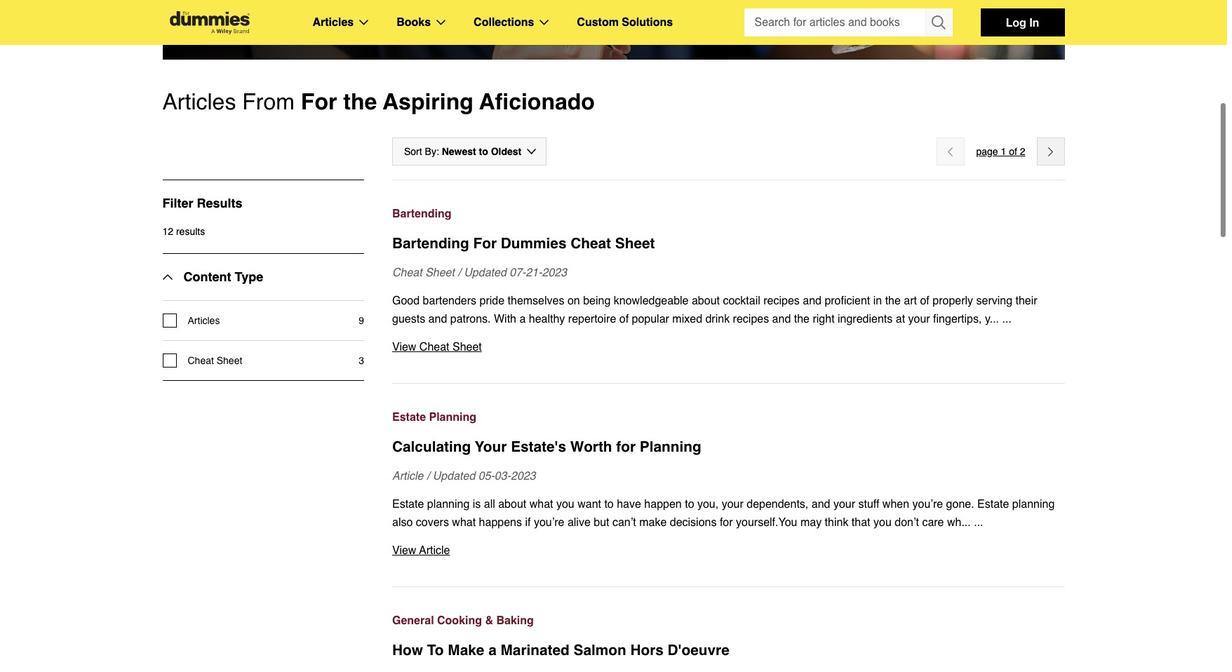 Task type: describe. For each thing, give the bounding box(es) containing it.
cheat sheet
[[188, 355, 242, 366]]

view cheat sheet
[[392, 341, 482, 354]]

care
[[922, 517, 944, 529]]

sheet inside bartending for dummies cheat sheet link
[[615, 235, 655, 252]]

proficient
[[825, 295, 870, 307]]

bartending for dummies cheat sheet link
[[392, 233, 1065, 254]]

1 horizontal spatial /
[[458, 267, 461, 279]]

think
[[825, 517, 849, 529]]

properly
[[933, 295, 973, 307]]

1 vertical spatial you
[[874, 517, 892, 529]]

stuff
[[859, 498, 880, 511]]

healthy
[[529, 313, 565, 326]]

article / updated 05-03-2023
[[392, 470, 536, 483]]

0 horizontal spatial for
[[616, 439, 636, 455]]

estate planning is all about what you want to have happen to you, your dependents, and your stuff when you're gone. estate planning also covers what happens if you're alive but can't make decisions for yourself.you may think that you don't care wh...
[[392, 498, 1055, 529]]

dependents,
[[747, 498, 809, 511]]

is
[[473, 498, 481, 511]]

content
[[184, 269, 231, 284]]

1 vertical spatial 2023
[[511, 470, 536, 483]]

1 horizontal spatial your
[[834, 498, 855, 511]]

if
[[525, 517, 531, 529]]

1 vertical spatial you're
[[534, 517, 565, 529]]

how to make a marinated salmon hors d'oeuvre
[[392, 642, 730, 659]]

0 horizontal spatial /
[[427, 470, 430, 483]]

1 horizontal spatial planning
[[640, 439, 702, 455]]

calculating
[[392, 439, 471, 455]]

estate's
[[511, 439, 566, 455]]

custom solutions link
[[577, 13, 673, 32]]

1 vertical spatial updated
[[433, 470, 475, 483]]

aficionado
[[479, 88, 595, 114]]

general cooking & baking link
[[392, 612, 1065, 630]]

1 vertical spatial of
[[920, 295, 930, 307]]

1 vertical spatial article
[[419, 545, 450, 557]]

calculating your estate's worth for planning
[[392, 439, 702, 455]]

bartending for dummies cheat sheet
[[392, 235, 655, 252]]

0 vertical spatial article
[[392, 470, 423, 483]]

want
[[578, 498, 601, 511]]

have
[[617, 498, 641, 511]]

of inside button
[[1009, 146, 1017, 157]]

view for calculating your estate's worth for planning
[[392, 545, 416, 557]]

1 horizontal spatial the
[[794, 313, 810, 326]]

0 vertical spatial recipes
[[764, 295, 800, 307]]

good bartenders pride themselves on being knowledgeable about cocktail recipes and proficient in the art of properly serving their guests and patrons. with a healthy repertoire of popular mixed drink recipes and the right ingredients at your fingertips, y...
[[392, 295, 1038, 326]]

cookie consent banner dialog
[[0, 610, 1227, 660]]

to
[[427, 642, 444, 659]]

1 horizontal spatial you're
[[913, 498, 943, 511]]

drink
[[706, 313, 730, 326]]

in
[[1030, 15, 1040, 29]]

view article link
[[392, 542, 1065, 560]]

your inside 'good bartenders pride themselves on being knowledgeable about cocktail recipes and proficient in the art of properly serving their guests and patrons. with a healthy repertoire of popular mixed drink recipes and the right ingredients at your fingertips, y...'
[[908, 313, 930, 326]]

2 planning from the left
[[1013, 498, 1055, 511]]

and up right
[[803, 295, 822, 307]]

estate for estate planning
[[392, 411, 426, 424]]

make
[[639, 517, 667, 529]]

all
[[484, 498, 495, 511]]

view article
[[392, 545, 450, 557]]

articles for books
[[313, 16, 354, 29]]

custom
[[577, 16, 619, 29]]

articles for 9
[[188, 315, 220, 326]]

your
[[475, 439, 507, 455]]

open collections list image
[[540, 20, 549, 25]]

Search for articles and books text field
[[744, 8, 926, 36]]

d'oeuvre
[[668, 642, 730, 659]]

calculating your estate's worth for planning link
[[392, 437, 1065, 458]]

yourself.you
[[736, 517, 798, 529]]

about inside estate planning is all about what you want to have happen to you, your dependents, and your stuff when you're gone. estate planning also covers what happens if you're alive but can't make decisions for yourself.you may think that you don't care wh...
[[498, 498, 527, 511]]

patrons.
[[450, 313, 491, 326]]

from
[[242, 88, 295, 114]]

happen
[[644, 498, 682, 511]]

and inside estate planning is all about what you want to have happen to you, your dependents, and your stuff when you're gone. estate planning also covers what happens if you're alive but can't make decisions for yourself.you may think that you don't care wh...
[[812, 498, 831, 511]]

filter
[[162, 196, 193, 211]]

1 vertical spatial recipes
[[733, 313, 769, 326]]

ingredients
[[838, 313, 893, 326]]

articles from for the aspiring aficionado
[[162, 88, 595, 114]]

view cheat sheet link
[[392, 338, 1065, 357]]

logo image
[[162, 11, 257, 34]]

solutions
[[622, 16, 673, 29]]

open article categories image
[[359, 20, 369, 25]]

don't
[[895, 517, 919, 529]]

sheet inside view cheat sheet link
[[453, 341, 482, 354]]

cheat sheet / updated 07-21-2023
[[392, 267, 567, 279]]

1 vertical spatial the
[[885, 295, 901, 307]]

page 1 of 2 button
[[976, 143, 1026, 160]]

2
[[1020, 146, 1026, 157]]

also
[[392, 517, 413, 529]]

good
[[392, 295, 420, 307]]

how
[[392, 642, 423, 659]]

collections
[[474, 16, 534, 29]]

serving
[[977, 295, 1013, 307]]

0 horizontal spatial your
[[722, 498, 744, 511]]

popular
[[632, 313, 669, 326]]

general cooking & baking
[[392, 615, 534, 627]]

covers
[[416, 517, 449, 529]]

filter results
[[162, 196, 242, 211]]

2 horizontal spatial to
[[685, 498, 694, 511]]

05-
[[478, 470, 495, 483]]

log in link
[[981, 8, 1065, 36]]

results
[[197, 196, 242, 211]]

that
[[852, 517, 871, 529]]

right
[[813, 313, 835, 326]]

may
[[801, 517, 822, 529]]



Task type: locate. For each thing, give the bounding box(es) containing it.
hors
[[630, 642, 664, 659]]

the right in
[[885, 295, 901, 307]]

1 horizontal spatial planning
[[1013, 498, 1055, 511]]

sort by: newest to oldest
[[404, 146, 522, 157]]

and up may
[[812, 498, 831, 511]]

of
[[1009, 146, 1017, 157], [920, 295, 930, 307], [619, 313, 629, 326]]

for up view article link
[[720, 517, 733, 529]]

happens
[[479, 517, 522, 529]]

1 horizontal spatial to
[[605, 498, 614, 511]]

0 horizontal spatial planning
[[429, 411, 477, 424]]

you up alive
[[556, 498, 575, 511]]

article down the covers
[[419, 545, 450, 557]]

bartending for bartending for dummies cheat sheet
[[392, 235, 469, 252]]

in
[[874, 295, 882, 307]]

view down the guests
[[392, 341, 416, 354]]

estate for estate planning is all about what you want to have happen to you, your dependents, and your stuff when you're gone. estate planning also covers what happens if you're alive but can't make decisions for yourself.you may think that you don't care wh...
[[392, 498, 424, 511]]

2 horizontal spatial of
[[1009, 146, 1017, 157]]

2023 down estate's on the left of the page
[[511, 470, 536, 483]]

2 vertical spatial of
[[619, 313, 629, 326]]

/ up 'bartenders'
[[458, 267, 461, 279]]

oldest
[[491, 146, 522, 157]]

your up think
[[834, 498, 855, 511]]

worth
[[570, 439, 612, 455]]

1 vertical spatial articles
[[162, 88, 236, 114]]

a
[[520, 313, 526, 326], [489, 642, 497, 659]]

recipes down cocktail
[[733, 313, 769, 326]]

art
[[904, 295, 917, 307]]

&
[[485, 615, 493, 627]]

to right "want"
[[605, 498, 614, 511]]

recipes
[[764, 295, 800, 307], [733, 313, 769, 326]]

1 vertical spatial planning
[[640, 439, 702, 455]]

bartending for bartending
[[392, 208, 452, 220]]

9
[[359, 315, 364, 326]]

0 vertical spatial you're
[[913, 498, 943, 511]]

0 vertical spatial view
[[392, 341, 416, 354]]

0 horizontal spatial for
[[301, 88, 337, 114]]

to left you,
[[685, 498, 694, 511]]

03-
[[495, 470, 511, 483]]

for inside estate planning is all about what you want to have happen to you, your dependents, and your stuff when you're gone. estate planning also covers what happens if you're alive but can't make decisions for yourself.you may think that you don't care wh...
[[720, 517, 733, 529]]

3
[[359, 355, 364, 366]]

for right from
[[301, 88, 337, 114]]

0 vertical spatial updated
[[464, 267, 507, 279]]

bartending down sort at the left of page
[[392, 208, 452, 220]]

estate up also
[[392, 498, 424, 511]]

0 vertical spatial articles
[[313, 16, 354, 29]]

1 vertical spatial a
[[489, 642, 497, 659]]

but
[[594, 517, 610, 529]]

mixed
[[673, 313, 703, 326]]

your right you,
[[722, 498, 744, 511]]

0 vertical spatial for
[[616, 439, 636, 455]]

pride
[[480, 295, 505, 307]]

knowledgeable
[[614, 295, 689, 307]]

0 vertical spatial a
[[520, 313, 526, 326]]

fingertips,
[[933, 313, 982, 326]]

by:
[[425, 146, 439, 157]]

1 horizontal spatial you
[[874, 517, 892, 529]]

article
[[392, 470, 423, 483], [419, 545, 450, 557]]

aspiring
[[383, 88, 474, 114]]

general
[[392, 615, 434, 627]]

bartending link
[[392, 205, 1065, 223]]

repertoire
[[568, 313, 616, 326]]

content type button
[[162, 254, 263, 300]]

make
[[448, 642, 484, 659]]

0 vertical spatial what
[[530, 498, 553, 511]]

at
[[896, 313, 905, 326]]

/ down calculating
[[427, 470, 430, 483]]

articles up 'cheat sheet'
[[188, 315, 220, 326]]

2023 up themselves
[[542, 267, 567, 279]]

about up happens
[[498, 498, 527, 511]]

you
[[556, 498, 575, 511], [874, 517, 892, 529]]

0 horizontal spatial planning
[[427, 498, 470, 511]]

being
[[583, 295, 611, 307]]

what
[[530, 498, 553, 511], [452, 517, 476, 529]]

0 vertical spatial /
[[458, 267, 461, 279]]

open book categories image
[[437, 20, 446, 25]]

1 vertical spatial bartending
[[392, 235, 469, 252]]

page
[[976, 146, 998, 157]]

for
[[301, 88, 337, 114], [473, 235, 497, 252]]

decisions
[[670, 517, 717, 529]]

dummies
[[501, 235, 567, 252]]

0 vertical spatial planning
[[429, 411, 477, 424]]

can't
[[613, 517, 636, 529]]

0 vertical spatial the
[[343, 88, 377, 114]]

the left aspiring
[[343, 88, 377, 114]]

1 vertical spatial view
[[392, 545, 416, 557]]

their
[[1016, 295, 1038, 307]]

guests
[[392, 313, 425, 326]]

0 vertical spatial you
[[556, 498, 575, 511]]

for up 'cheat sheet / updated 07-21-2023'
[[473, 235, 497, 252]]

you're up care on the right of page
[[913, 498, 943, 511]]

planning up calculating
[[429, 411, 477, 424]]

12 results
[[162, 226, 205, 237]]

1 horizontal spatial for
[[720, 517, 733, 529]]

and
[[803, 295, 822, 307], [428, 313, 447, 326], [772, 313, 791, 326], [812, 498, 831, 511]]

your
[[908, 313, 930, 326], [722, 498, 744, 511], [834, 498, 855, 511]]

updated
[[464, 267, 507, 279], [433, 470, 475, 483]]

estate planning
[[392, 411, 477, 424]]

recipes right cocktail
[[764, 295, 800, 307]]

0 vertical spatial bartending
[[392, 208, 452, 220]]

planning
[[429, 411, 477, 424], [640, 439, 702, 455]]

for right worth
[[616, 439, 636, 455]]

0 horizontal spatial about
[[498, 498, 527, 511]]

view down also
[[392, 545, 416, 557]]

2 horizontal spatial the
[[885, 295, 901, 307]]

the left right
[[794, 313, 810, 326]]

of right the 1
[[1009, 146, 1017, 157]]

updated up "pride"
[[464, 267, 507, 279]]

planning up happen
[[640, 439, 702, 455]]

on
[[568, 295, 580, 307]]

07-
[[510, 267, 526, 279]]

what up if
[[530, 498, 553, 511]]

about inside 'good bartenders pride themselves on being knowledgeable about cocktail recipes and proficient in the art of properly serving their guests and patrons. with a healthy repertoire of popular mixed drink recipes and the right ingredients at your fingertips, y...'
[[692, 295, 720, 307]]

with
[[494, 313, 517, 326]]

0 horizontal spatial of
[[619, 313, 629, 326]]

and left right
[[772, 313, 791, 326]]

1 planning from the left
[[427, 498, 470, 511]]

bartending
[[392, 208, 452, 220], [392, 235, 469, 252]]

1 vertical spatial /
[[427, 470, 430, 483]]

a inside 'good bartenders pride themselves on being knowledgeable about cocktail recipes and proficient in the art of properly serving their guests and patrons. with a healthy repertoire of popular mixed drink recipes and the right ingredients at your fingertips, y...'
[[520, 313, 526, 326]]

to left oldest
[[479, 146, 488, 157]]

articles
[[313, 16, 354, 29], [162, 88, 236, 114], [188, 315, 220, 326]]

estate right gone.
[[978, 498, 1009, 511]]

of right art
[[920, 295, 930, 307]]

updated left 05-
[[433, 470, 475, 483]]

gone.
[[946, 498, 975, 511]]

to
[[479, 146, 488, 157], [605, 498, 614, 511], [685, 498, 694, 511]]

of left popular
[[619, 313, 629, 326]]

log in
[[1006, 15, 1040, 29]]

1 bartending from the top
[[392, 208, 452, 220]]

0 horizontal spatial a
[[489, 642, 497, 659]]

1 horizontal spatial what
[[530, 498, 553, 511]]

page 1 of 2
[[976, 146, 1026, 157]]

view
[[392, 341, 416, 354], [392, 545, 416, 557]]

content type
[[184, 269, 263, 284]]

0 horizontal spatial to
[[479, 146, 488, 157]]

2 vertical spatial articles
[[188, 315, 220, 326]]

0 vertical spatial 2023
[[542, 267, 567, 279]]

themselves
[[508, 295, 565, 307]]

1 view from the top
[[392, 341, 416, 354]]

1 horizontal spatial about
[[692, 295, 720, 307]]

the
[[343, 88, 377, 114], [885, 295, 901, 307], [794, 313, 810, 326]]

1 vertical spatial about
[[498, 498, 527, 511]]

you right the that
[[874, 517, 892, 529]]

0 vertical spatial about
[[692, 295, 720, 307]]

21-
[[526, 267, 542, 279]]

1 vertical spatial for
[[720, 517, 733, 529]]

how to make a marinated salmon hors d'oeuvre link
[[392, 640, 1065, 660]]

articles left open article categories icon
[[313, 16, 354, 29]]

0 horizontal spatial the
[[343, 88, 377, 114]]

0 horizontal spatial 2023
[[511, 470, 536, 483]]

type
[[235, 269, 263, 284]]

1 horizontal spatial a
[[520, 313, 526, 326]]

your right "at"
[[908, 313, 930, 326]]

2 horizontal spatial your
[[908, 313, 930, 326]]

1 horizontal spatial for
[[473, 235, 497, 252]]

a right make at the bottom
[[489, 642, 497, 659]]

article down calculating
[[392, 470, 423, 483]]

estate up calculating
[[392, 411, 426, 424]]

2 bartending from the top
[[392, 235, 469, 252]]

1
[[1001, 146, 1007, 157]]

view for bartending for dummies cheat sheet
[[392, 341, 416, 354]]

you're right if
[[534, 517, 565, 529]]

0 vertical spatial of
[[1009, 146, 1017, 157]]

0 horizontal spatial what
[[452, 517, 476, 529]]

a right the with
[[520, 313, 526, 326]]

group
[[744, 8, 953, 36]]

about up drink
[[692, 295, 720, 307]]

books
[[397, 16, 431, 29]]

1 vertical spatial for
[[473, 235, 497, 252]]

0 vertical spatial for
[[301, 88, 337, 114]]

sort
[[404, 146, 422, 157]]

1 vertical spatial what
[[452, 517, 476, 529]]

what down "is"
[[452, 517, 476, 529]]

and down 'bartenders'
[[428, 313, 447, 326]]

bartending up 'cheat sheet / updated 07-21-2023'
[[392, 235, 469, 252]]

articles left from
[[162, 88, 236, 114]]

1 horizontal spatial of
[[920, 295, 930, 307]]

0 horizontal spatial you
[[556, 498, 575, 511]]

estate planning link
[[392, 408, 1065, 427]]

0 horizontal spatial you're
[[534, 517, 565, 529]]

2 vertical spatial the
[[794, 313, 810, 326]]

results
[[176, 226, 205, 237]]

newest
[[442, 146, 476, 157]]

marinated
[[501, 642, 570, 659]]

baking
[[496, 615, 534, 627]]

12
[[162, 226, 173, 237]]

alive
[[568, 517, 591, 529]]

2 view from the top
[[392, 545, 416, 557]]

y...
[[985, 313, 999, 326]]

1 horizontal spatial 2023
[[542, 267, 567, 279]]



Task type: vqa. For each thing, say whether or not it's contained in the screenshot.
until
no



